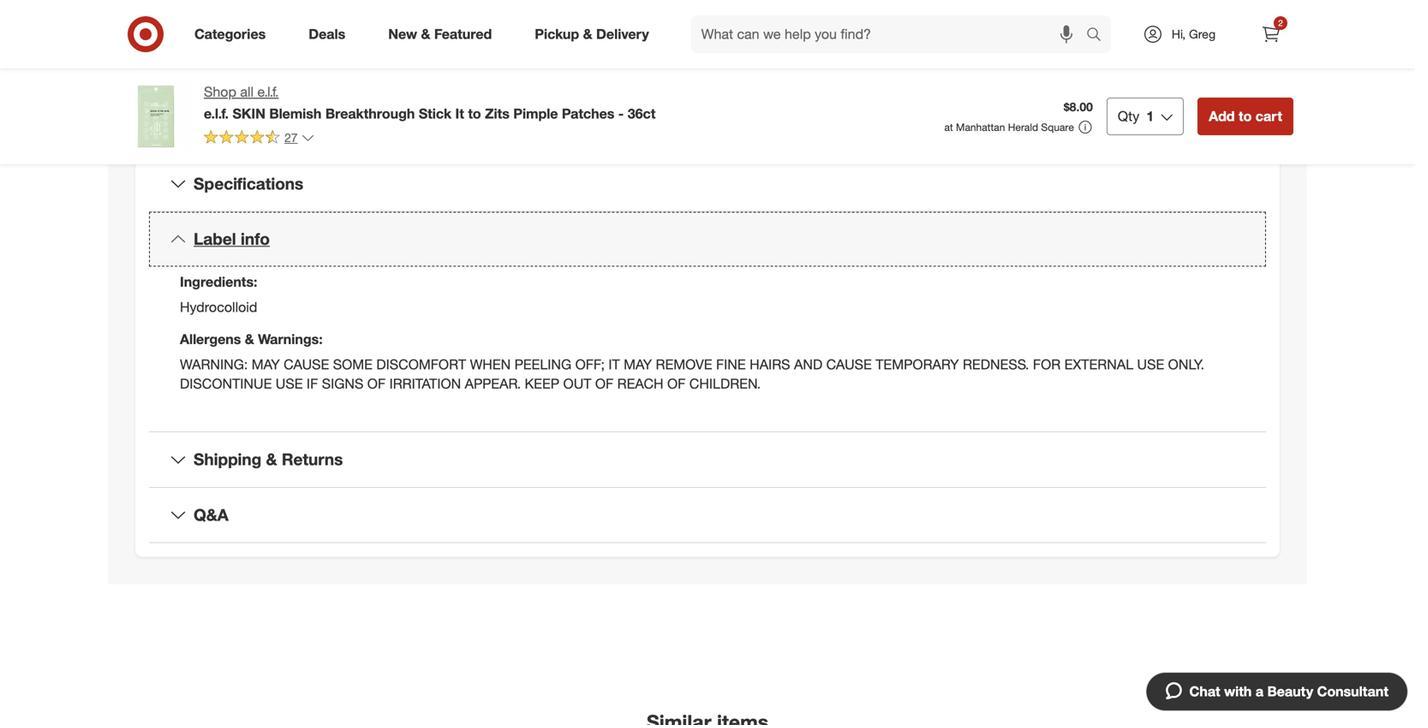 Task type: locate. For each thing, give the bounding box(es) containing it.
with
[[807, 30, 830, 45], [1224, 684, 1252, 700]]

1 vertical spatial skin
[[233, 105, 266, 122]]

1 horizontal spatial with
[[1224, 684, 1252, 700]]

skin inside the shop all e.l.f. e.l.f. skin blemish breakthrough stick it to zits pimple patches - 36ct
[[233, 105, 266, 122]]

& right new
[[421, 26, 430, 42]]

if
[[307, 376, 318, 393]]

0 horizontal spatial skin
[[233, 105, 266, 122]]

chat with a beauty consultant button
[[1146, 673, 1409, 712]]

0 horizontal spatial may
[[252, 356, 280, 373]]

0 vertical spatial with
[[807, 30, 830, 45]]

specifications button
[[149, 157, 1266, 211]]

use left only.
[[1137, 356, 1165, 373]]

label
[[194, 229, 236, 249]]

1 vertical spatial is
[[1203, 115, 1211, 130]]

children.
[[690, 376, 761, 393]]

shipping & returns button
[[149, 433, 1266, 487]]

0 horizontal spatial and
[[804, 81, 824, 96]]

0 vertical spatial use
[[1137, 356, 1165, 373]]

skin down parabens,
[[946, 81, 973, 96]]

1 vertical spatial and
[[942, 115, 962, 130]]

1 horizontal spatial cause
[[827, 356, 872, 373]]

use left if at the bottom of the page
[[276, 376, 303, 393]]

1 horizontal spatial is
[[1203, 115, 1211, 130]]

cruelty-
[[877, 115, 918, 130]]

and left leaping
[[942, 115, 962, 130]]

and
[[794, 356, 823, 373]]

may up the reach
[[624, 356, 652, 373]]

0 vertical spatial from
[[871, 64, 896, 79]]

with inside button
[[1224, 684, 1252, 700]]

to inside button
[[1239, 108, 1252, 125]]

cart
[[1256, 108, 1283, 125]]

stick
[[419, 105, 452, 122]]

peeling
[[515, 356, 572, 373]]

all up triclocarban on the right of page
[[737, 64, 750, 79]]

with left active
[[807, 30, 830, 45]]

2 vertical spatial free
[[918, 115, 938, 130]]

ingredients:
[[180, 274, 257, 290]]

from down "nonylphenol"
[[1038, 81, 1063, 96]]

to left be
[[772, 115, 783, 130]]

1 horizontal spatial to
[[772, 115, 783, 130]]

breakthrough
[[325, 105, 415, 122]]

qty
[[1118, 108, 1140, 125]]

label info
[[194, 229, 270, 249]]

be
[[786, 115, 800, 130]]

& right pickup at top left
[[583, 26, 593, 42]]

add
[[1209, 108, 1235, 125]]

to for add to cart
[[1239, 108, 1252, 125]]

of down it
[[595, 376, 614, 393]]

bunny
[[1011, 115, 1046, 130]]

free left at
[[918, 115, 938, 130]]

triclosan,
[[1154, 64, 1202, 79]]

breakouts
[[868, 30, 921, 45]]

0 vertical spatial is
[[977, 81, 985, 96]]

to right the it
[[468, 105, 481, 122]]

and down products
[[804, 81, 824, 96]]

ingredients: hydrocolloid
[[180, 274, 257, 316]]

great for: all with active breakouts
[[737, 30, 921, 45]]

e.l.f. down shop
[[204, 105, 229, 122]]

shipping
[[194, 450, 262, 470]]

0 vertical spatial free
[[847, 64, 868, 79]]

0 horizontal spatial all
[[737, 64, 750, 79]]

image of e.l.f. skin blemish breakthrough stick it to zits pimple patches - 36ct image
[[122, 82, 190, 151]]

& inside allergens & warnings: warning: may cause some discomfort when peeling off; it may remove fine hairs and cause temporary redness. for external use only. discontinue use if signs of irritation appear. keep out of reach of children.
[[245, 331, 254, 348]]

and inside all e.l.f. products are free from phthalates, parabens, nonylphenol ethoxylates, triclosan, triclocarban and hydroquinone. all e.l.f. skin is also free from sulfates.
[[804, 81, 824, 96]]

is left "chic."
[[1203, 115, 1211, 130]]

skin down all
[[233, 105, 266, 122]]

chat with a beauty consultant
[[1190, 684, 1389, 700]]

&
[[421, 26, 430, 42], [583, 26, 593, 42], [245, 331, 254, 348], [266, 450, 277, 470]]

e.l.f.
[[753, 64, 772, 79], [924, 81, 942, 96], [257, 84, 279, 100], [204, 105, 229, 122]]

skin
[[946, 81, 973, 96], [233, 105, 266, 122]]

27
[[284, 130, 298, 145]]

1 vertical spatial with
[[1224, 684, 1252, 700]]

1 horizontal spatial free
[[918, 115, 938, 130]]

all right for: on the top right
[[791, 30, 804, 45]]

discontinue
[[180, 376, 272, 393]]

all
[[791, 30, 804, 45], [737, 64, 750, 79], [907, 81, 920, 96]]

2 horizontal spatial to
[[1239, 108, 1252, 125]]

manhattan
[[956, 121, 1005, 134]]

use
[[1137, 356, 1165, 373], [276, 376, 303, 393]]

-
[[618, 105, 624, 122]]

0 horizontal spatial cause
[[284, 356, 329, 373]]

1 vertical spatial free
[[1014, 81, 1035, 96]]

1 cause from the left
[[284, 356, 329, 373]]

0 horizontal spatial with
[[807, 30, 830, 45]]

square
[[1041, 121, 1074, 134]]

greg
[[1189, 27, 1216, 42]]

shop all e.l.f. e.l.f. skin blemish breakthrough stick it to zits pimple patches - 36ct
[[204, 84, 656, 122]]

is inside all e.l.f. products are free from phthalates, parabens, nonylphenol ethoxylates, triclosan, triclocarban and hydroquinone. all e.l.f. skin is also free from sulfates.
[[977, 81, 985, 96]]

deals
[[309, 26, 346, 42]]

0 vertical spatial skin
[[946, 81, 973, 96]]

may
[[252, 356, 280, 373], [624, 356, 652, 373]]

0 horizontal spatial from
[[871, 64, 896, 79]]

hydroquinone.
[[828, 81, 904, 96]]

2 cause from the left
[[827, 356, 872, 373]]

to
[[468, 105, 481, 122], [1239, 108, 1252, 125], [772, 115, 783, 130]]

only.
[[1168, 356, 1205, 373]]

pickup & delivery link
[[520, 15, 671, 53]]

& left returns
[[266, 450, 277, 470]]

0 horizontal spatial use
[[276, 376, 303, 393]]

some
[[333, 356, 373, 373]]

free
[[847, 64, 868, 79], [1014, 81, 1035, 96], [918, 115, 938, 130]]

from up hydroquinone.
[[871, 64, 896, 79]]

with left a
[[1224, 684, 1252, 700]]

free right also
[[1014, 81, 1035, 96]]

& for featured
[[421, 26, 430, 42]]

1 vertical spatial all
[[737, 64, 750, 79]]

q&a button
[[149, 488, 1266, 543]]

and
[[804, 81, 824, 96], [942, 115, 962, 130]]

to right 'add'
[[1239, 108, 1252, 125]]

1 of from the left
[[367, 376, 386, 393]]

2 horizontal spatial of
[[667, 376, 686, 393]]

at manhattan herald square
[[945, 121, 1074, 134]]

1 horizontal spatial of
[[595, 376, 614, 393]]

it
[[609, 356, 620, 373]]

new & featured
[[388, 26, 492, 42]]

of down "remove"
[[667, 376, 686, 393]]

add to cart
[[1209, 108, 1283, 125]]

pickup
[[535, 26, 579, 42]]

cause right and
[[827, 356, 872, 373]]

delivery
[[596, 26, 649, 42]]

& for warnings:
[[245, 331, 254, 348]]

e.l.f. right all
[[257, 84, 279, 100]]

of
[[367, 376, 386, 393], [595, 376, 614, 393], [667, 376, 686, 393]]

to for proud to be 100% vegan, cruelty-free and leaping bunny certified. because kindness is chic.
[[772, 115, 783, 130]]

shipping & returns
[[194, 450, 343, 470]]

0 horizontal spatial free
[[847, 64, 868, 79]]

all down phthalates,
[[907, 81, 920, 96]]

when
[[470, 356, 511, 373]]

1 vertical spatial from
[[1038, 81, 1063, 96]]

because
[[1101, 115, 1148, 130]]

2 vertical spatial all
[[907, 81, 920, 96]]

cause up if at the bottom of the page
[[284, 356, 329, 373]]

0 horizontal spatial of
[[367, 376, 386, 393]]

& right allergens
[[245, 331, 254, 348]]

1 horizontal spatial may
[[624, 356, 652, 373]]

1 horizontal spatial from
[[1038, 81, 1063, 96]]

of down some
[[367, 376, 386, 393]]

irritation
[[389, 376, 461, 393]]

free up hydroquinone.
[[847, 64, 868, 79]]

certified.
[[1049, 115, 1098, 130]]

kindness
[[1152, 115, 1199, 130]]

temporary
[[876, 356, 959, 373]]

0 vertical spatial all
[[791, 30, 804, 45]]

e.l.f. down phthalates,
[[924, 81, 942, 96]]

0 vertical spatial and
[[804, 81, 824, 96]]

1
[[1147, 108, 1154, 125]]

2 of from the left
[[595, 376, 614, 393]]

0 horizontal spatial to
[[468, 105, 481, 122]]

2 horizontal spatial free
[[1014, 81, 1035, 96]]

active
[[833, 30, 865, 45]]

search
[[1079, 27, 1120, 44]]

0 horizontal spatial is
[[977, 81, 985, 96]]

& inside dropdown button
[[266, 450, 277, 470]]

is down parabens,
[[977, 81, 985, 96]]

1 horizontal spatial skin
[[946, 81, 973, 96]]

from
[[871, 64, 896, 79], [1038, 81, 1063, 96]]

may down warnings:
[[252, 356, 280, 373]]

warnings:
[[258, 331, 323, 348]]



Task type: vqa. For each thing, say whether or not it's contained in the screenshot.
Featured
yes



Task type: describe. For each thing, give the bounding box(es) containing it.
parabens,
[[961, 64, 1014, 79]]

blemish
[[269, 105, 322, 122]]

great
[[737, 30, 767, 45]]

discomfort
[[376, 356, 466, 373]]

warning:
[[180, 356, 248, 373]]

3 of from the left
[[667, 376, 686, 393]]

redness.
[[963, 356, 1029, 373]]

& for delivery
[[583, 26, 593, 42]]

vegan,
[[838, 115, 873, 130]]

hi,
[[1172, 27, 1186, 42]]

shop
[[204, 84, 236, 100]]

chat
[[1190, 684, 1221, 700]]

1 horizontal spatial and
[[942, 115, 962, 130]]

hairs
[[750, 356, 790, 373]]

a
[[1256, 684, 1264, 700]]

for
[[1033, 356, 1061, 373]]

deals link
[[294, 15, 367, 53]]

beauty
[[1268, 684, 1314, 700]]

new & featured link
[[374, 15, 513, 53]]

info
[[241, 229, 270, 249]]

external
[[1065, 356, 1134, 373]]

pickup & delivery
[[535, 26, 649, 42]]

$8.00
[[1064, 100, 1093, 115]]

at
[[945, 121, 953, 134]]

specifications
[[194, 174, 303, 193]]

2 horizontal spatial all
[[907, 81, 920, 96]]

label info button
[[149, 212, 1266, 267]]

1 horizontal spatial all
[[791, 30, 804, 45]]

fine
[[716, 356, 746, 373]]

patches
[[562, 105, 615, 122]]

skin inside all e.l.f. products are free from phthalates, parabens, nonylphenol ethoxylates, triclosan, triclocarban and hydroquinone. all e.l.f. skin is also free from sulfates.
[[946, 81, 973, 96]]

27 link
[[204, 129, 315, 149]]

zits
[[485, 105, 510, 122]]

nonylphenol
[[1018, 64, 1083, 79]]

new
[[388, 26, 417, 42]]

sponsored
[[1257, 680, 1307, 693]]

q&a
[[194, 505, 229, 525]]

triclocarban
[[737, 81, 801, 96]]

e.l.f. up triclocarban on the right of page
[[753, 64, 772, 79]]

1 horizontal spatial use
[[1137, 356, 1165, 373]]

What can we help you find? suggestions appear below search field
[[691, 15, 1091, 53]]

for:
[[770, 30, 788, 45]]

phthalates,
[[899, 64, 958, 79]]

products
[[775, 64, 823, 79]]

2
[[1279, 18, 1283, 28]]

1 may from the left
[[252, 356, 280, 373]]

allergens
[[180, 331, 241, 348]]

hydrocolloid
[[180, 299, 257, 316]]

& for returns
[[266, 450, 277, 470]]

categories
[[194, 26, 266, 42]]

add to cart button
[[1198, 98, 1294, 135]]

pimple
[[513, 105, 558, 122]]

to inside the shop all e.l.f. e.l.f. skin blemish breakthrough stick it to zits pimple patches - 36ct
[[468, 105, 481, 122]]

it
[[455, 105, 464, 122]]

proud to be 100% vegan, cruelty-free and leaping bunny certified. because kindness is chic.
[[737, 115, 1240, 130]]

consultant
[[1317, 684, 1389, 700]]

appear.
[[465, 376, 521, 393]]

2 link
[[1253, 15, 1290, 53]]

all e.l.f. products are free from phthalates, parabens, nonylphenol ethoxylates, triclosan, triclocarban and hydroquinone. all e.l.f. skin is also free from sulfates.
[[737, 64, 1202, 96]]

ethoxylates,
[[1086, 64, 1150, 79]]

all
[[240, 84, 254, 100]]

36ct
[[628, 105, 656, 122]]

sponsored region
[[108, 612, 1307, 726]]

chic.
[[1215, 115, 1240, 130]]

returns
[[282, 450, 343, 470]]

remove
[[656, 356, 712, 373]]

2 may from the left
[[624, 356, 652, 373]]

allergens & warnings: warning: may cause some discomfort when peeling off; it may remove fine hairs and cause temporary redness. for external use only. discontinue use if signs of irritation appear. keep out of reach of children.
[[180, 331, 1205, 393]]

search button
[[1079, 15, 1120, 57]]

1 vertical spatial use
[[276, 376, 303, 393]]

signs
[[322, 376, 364, 393]]

leaping
[[965, 115, 1008, 130]]

100%
[[803, 115, 835, 130]]

herald
[[1008, 121, 1039, 134]]

categories link
[[180, 15, 287, 53]]

reach
[[617, 376, 664, 393]]

off;
[[575, 356, 605, 373]]

proud
[[737, 115, 769, 130]]

sulfates.
[[1066, 81, 1110, 96]]

keep
[[525, 376, 560, 393]]

also
[[989, 81, 1011, 96]]



